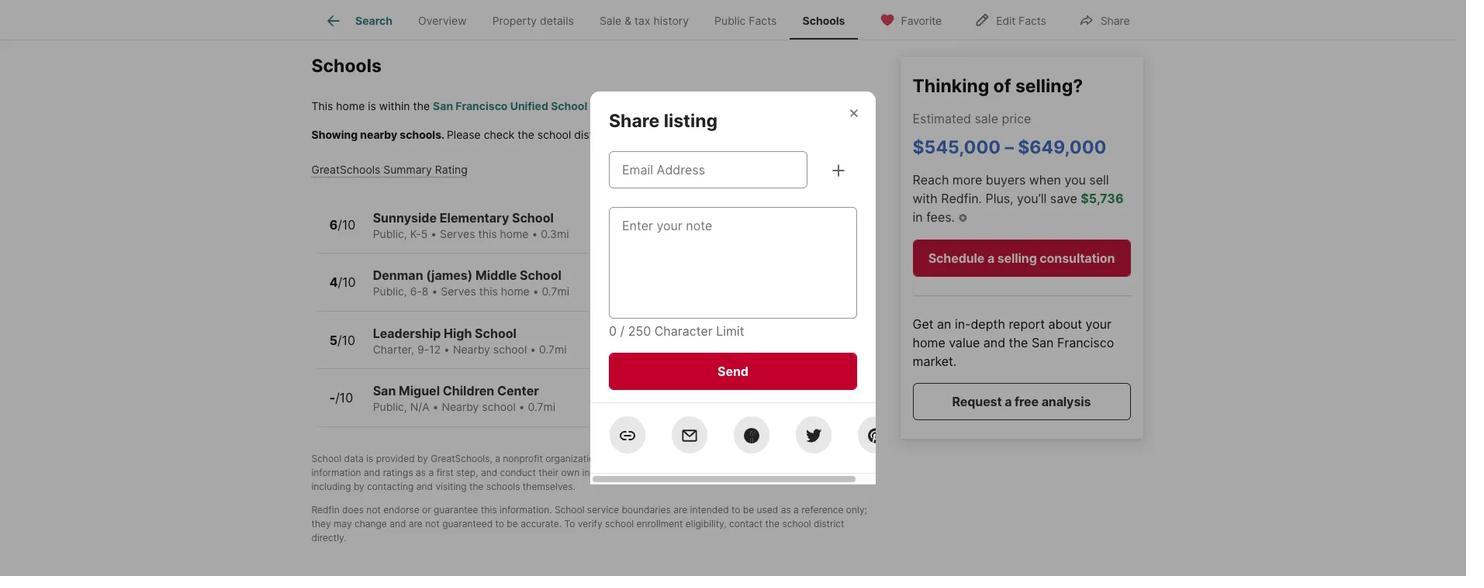 Task type: locate. For each thing, give the bounding box(es) containing it.
public, left n/a
[[373, 401, 407, 414]]

service
[[587, 504, 619, 516]]

1 horizontal spatial district
[[814, 518, 844, 530]]

guaranteed
[[442, 518, 493, 530]]

to inside school service boundaries are intended to be used as a reference only; they may change and are not
[[731, 504, 740, 516]]

a left 'free'
[[1005, 394, 1012, 409]]

district
[[574, 128, 610, 141], [814, 518, 844, 530]]

property details tab
[[479, 2, 587, 40]]

serves inside the denman (james) middle school public, 6-8 • serves this home • 0.7mi
[[441, 285, 476, 298]]

school inside first step, and conduct their own investigation to determine their desired schools or school districts, including by contacting and visiting the schools themselves.
[[805, 467, 834, 478]]

2 their from the left
[[699, 467, 720, 478]]

san down report
[[1032, 335, 1054, 351]]

as right ratings
[[416, 467, 426, 478]]

share button
[[1066, 3, 1143, 35]]

or right endorse
[[422, 504, 431, 516]]

the inside guaranteed to be accurate. to verify school enrollment eligibility, contact the school district directly.
[[765, 518, 780, 530]]

a inside "button"
[[1005, 394, 1012, 409]]

redfin up they
[[311, 504, 340, 516]]

0 horizontal spatial are
[[409, 518, 423, 530]]

favorite
[[901, 14, 942, 27]]

as inside school service boundaries are intended to be used as a reference only; they may change and are not
[[781, 504, 791, 516]]

request
[[952, 394, 1002, 409]]

is for within
[[368, 99, 376, 112]]

this down middle at the top of the page
[[479, 285, 498, 298]]

schedule a selling consultation
[[928, 250, 1115, 266]]

district down reference
[[814, 518, 844, 530]]

consultation
[[1040, 250, 1115, 266]]

1 horizontal spatial as
[[781, 504, 791, 516]]

1 vertical spatial is
[[366, 453, 373, 465]]

information
[[311, 467, 361, 478]]

9-
[[417, 343, 429, 356]]

serves inside sunnyside elementary school public, k-5 • serves this home • 0.3mi
[[440, 227, 475, 240]]

district inside guaranteed to be accurate. to verify school enrollment eligibility, contact the school district directly.
[[814, 518, 844, 530]]

school inside leadership high school charter, 9-12 • nearby school • 0.7mi
[[475, 326, 517, 341]]

1 horizontal spatial redfin
[[605, 453, 633, 465]]

school down center
[[482, 401, 516, 414]]

francisco up check
[[456, 99, 508, 112]]

school up to
[[555, 504, 584, 516]]

the
[[413, 99, 430, 112], [518, 128, 534, 141], [1009, 335, 1028, 351], [469, 481, 484, 492], [765, 518, 780, 530]]

0 horizontal spatial schools
[[311, 55, 382, 77]]

1 horizontal spatial not
[[425, 518, 440, 530]]

-
[[329, 390, 335, 406]]

0.7mi inside leadership high school charter, 9-12 • nearby school • 0.7mi
[[539, 343, 567, 356]]

not up change
[[366, 504, 381, 516]]

is for provided
[[366, 453, 373, 465]]

0 horizontal spatial 5
[[329, 332, 337, 348]]

2 horizontal spatial schools
[[758, 467, 791, 478]]

0 vertical spatial or
[[794, 467, 803, 478]]

1 horizontal spatial francisco
[[1057, 335, 1114, 351]]

leadership
[[373, 326, 441, 341]]

in-
[[955, 316, 971, 332]]

0 horizontal spatial their
[[539, 467, 559, 478]]

including
[[311, 481, 351, 492]]

school right high
[[475, 326, 517, 341]]

1 vertical spatial by
[[354, 481, 364, 492]]

250
[[628, 323, 651, 339]]

0.7mi inside "san miguel children center public, n/a • nearby school • 0.7mi"
[[528, 401, 555, 414]]

3 public, from the top
[[373, 401, 407, 414]]

public, inside "san miguel children center public, n/a • nearby school • 0.7mi"
[[373, 401, 407, 414]]

4 /10
[[329, 275, 356, 290]]

schools down conduct
[[486, 481, 520, 492]]

property details
[[492, 14, 574, 27]]

tax
[[635, 14, 650, 27]]

a inside school service boundaries are intended to be used as a reference only; they may change and are not
[[794, 504, 799, 516]]

nearby down children
[[442, 401, 479, 414]]

search
[[355, 14, 393, 27]]

0 vertical spatial buyers
[[986, 172, 1026, 187]]

0 vertical spatial public,
[[373, 227, 407, 240]]

schools down renters
[[758, 467, 791, 478]]

school
[[537, 128, 571, 141], [493, 343, 527, 356], [482, 401, 516, 414], [805, 467, 834, 478], [605, 518, 634, 530], [782, 518, 811, 530]]

favorite button
[[866, 3, 955, 35]]

0 horizontal spatial francisco
[[456, 99, 508, 112]]

a left reference
[[794, 504, 799, 516]]

buyers inside reach more buyers when you sell with redfin. plus, you'll save
[[986, 172, 1026, 187]]

facts right public at the top of the page
[[749, 14, 777, 27]]

school inside school service boundaries are intended to be used as a reference only; they may change and are not
[[555, 504, 584, 516]]

facts right edit
[[1019, 14, 1046, 27]]

greatschools summary rating
[[311, 163, 468, 176]]

the down report
[[1009, 335, 1028, 351]]

k-
[[410, 227, 421, 240]]

0 horizontal spatial district
[[574, 128, 610, 141]]

1 horizontal spatial san
[[433, 99, 453, 112]]

1 horizontal spatial buyers
[[986, 172, 1026, 187]]

by right provided
[[417, 453, 428, 465]]

2 vertical spatial san
[[373, 383, 396, 399]]

home up market.
[[913, 335, 945, 351]]

1 horizontal spatial their
[[699, 467, 720, 478]]

redfin
[[605, 453, 633, 465], [311, 504, 340, 516]]

public, inside sunnyside elementary school public, k-5 • serves this home • 0.3mi
[[373, 227, 407, 240]]

5 down 4
[[329, 332, 337, 348]]

0 vertical spatial as
[[416, 467, 426, 478]]

1 horizontal spatial are
[[673, 504, 687, 516]]

1 horizontal spatial 5
[[421, 227, 428, 240]]

this down elementary at the left
[[478, 227, 497, 240]]

school left districts,
[[805, 467, 834, 478]]

not
[[366, 504, 381, 516], [425, 518, 440, 530]]

redfin does not endorse or guarantee this information.
[[311, 504, 552, 516]]

this inside the denman (james) middle school public, 6-8 • serves this home • 0.7mi
[[479, 285, 498, 298]]

share inside button
[[1101, 14, 1130, 27]]

1 vertical spatial 5
[[329, 332, 337, 348]]

more
[[952, 172, 982, 187]]

value
[[949, 335, 980, 351]]

1 public, from the top
[[373, 227, 407, 240]]

in
[[913, 209, 923, 224]]

sale & tax history tab
[[587, 2, 702, 40]]

share listing element
[[609, 92, 736, 132]]

san
[[433, 99, 453, 112], [1032, 335, 1054, 351], [373, 383, 396, 399]]

overview tab
[[405, 2, 479, 40]]

accurate.
[[521, 518, 562, 530]]

denman (james) middle school public, 6-8 • serves this home • 0.7mi
[[373, 268, 569, 298]]

0 horizontal spatial be
[[507, 518, 518, 530]]

to up contact
[[731, 504, 740, 516]]

1 vertical spatial francisco
[[1057, 335, 1114, 351]]

school up center
[[493, 343, 527, 356]]

depth
[[971, 316, 1005, 332]]

public, down denman
[[373, 285, 407, 298]]

home left 0.3mi
[[500, 227, 529, 240]]

serves down '(james)' on the top of the page
[[441, 285, 476, 298]]

district down district in the left top of the page
[[574, 128, 610, 141]]

denman
[[373, 268, 423, 283]]

1 horizontal spatial schools
[[802, 14, 845, 27]]

5 inside sunnyside elementary school public, k-5 • serves this home • 0.3mi
[[421, 227, 428, 240]]

0 horizontal spatial facts
[[749, 14, 777, 27]]

facts for public facts
[[749, 14, 777, 27]]

or inside first step, and conduct their own investigation to determine their desired schools or school districts, including by contacting and visiting the schools themselves.
[[794, 467, 803, 478]]

0 vertical spatial schools
[[705, 128, 745, 141]]

san inside san francisco market.
[[1032, 335, 1054, 351]]

this inside sunnyside elementary school public, k-5 • serves this home • 0.3mi
[[478, 227, 497, 240]]

public, inside the denman (james) middle school public, 6-8 • serves this home • 0.7mi
[[373, 285, 407, 298]]

0 horizontal spatial by
[[354, 481, 364, 492]]

to down the information.
[[495, 518, 504, 530]]

/10 for -
[[335, 390, 353, 406]]

0.7mi for san miguel children center
[[528, 401, 555, 414]]

the right within
[[413, 99, 430, 112]]

by inside first step, and conduct their own investigation to determine their desired schools or school districts, including by contacting and visiting the schools themselves.
[[354, 481, 364, 492]]

1 vertical spatial be
[[507, 518, 518, 530]]

public, for denman
[[373, 285, 407, 298]]

1 vertical spatial nearby
[[442, 401, 479, 414]]

share inside dialog
[[609, 110, 660, 132]]

1 vertical spatial schools
[[758, 467, 791, 478]]

to down recommends
[[641, 467, 650, 478]]

redfin inside , a nonprofit organization. redfin recommends buyers and renters use greatschools information and ratings as a
[[605, 453, 633, 465]]

/10 left denman
[[338, 275, 356, 290]]

2 horizontal spatial san
[[1032, 335, 1054, 351]]

public
[[714, 14, 746, 27]]

is left within
[[368, 99, 376, 112]]

a left first
[[429, 467, 434, 478]]

to left see
[[656, 128, 666, 141]]

a inside button
[[987, 250, 995, 266]]

is right data
[[366, 453, 373, 465]]

are
[[673, 504, 687, 516], [409, 518, 423, 530]]

schools tab
[[790, 2, 858, 40]]

5 down sunnyside
[[421, 227, 428, 240]]

0 horizontal spatial share
[[609, 110, 660, 132]]

0 vertical spatial redfin
[[605, 453, 633, 465]]

san for san francisco market.
[[1032, 335, 1054, 351]]

and down the ,
[[481, 467, 497, 478]]

0 vertical spatial by
[[417, 453, 428, 465]]

san francisco market.
[[913, 335, 1114, 369]]

greatschools up step,
[[431, 453, 490, 465]]

/10 for 5
[[337, 332, 355, 348]]

buyers up plus, at top
[[986, 172, 1026, 187]]

0 horizontal spatial not
[[366, 504, 381, 516]]

and inside school service boundaries are intended to be used as a reference only; they may change and are not
[[390, 518, 406, 530]]

a for ,
[[495, 453, 500, 465]]

1 vertical spatial share
[[609, 110, 660, 132]]

0 horizontal spatial schools
[[486, 481, 520, 492]]

themselves.
[[523, 481, 576, 492]]

/10 down 5 /10
[[335, 390, 353, 406]]

1 horizontal spatial facts
[[1019, 14, 1046, 27]]

0 vertical spatial schools
[[802, 14, 845, 27]]

0 horizontal spatial or
[[422, 504, 431, 516]]

recommends
[[636, 453, 693, 465]]

1 vertical spatial serves
[[441, 285, 476, 298]]

analysis
[[1041, 394, 1091, 409]]

a for schedule
[[987, 250, 995, 266]]

nearby for children
[[442, 401, 479, 414]]

be down the information.
[[507, 518, 518, 530]]

greatschools
[[311, 163, 380, 176], [431, 453, 490, 465], [799, 453, 858, 465]]

nearby
[[453, 343, 490, 356], [442, 401, 479, 414]]

&
[[625, 14, 631, 27]]

1 vertical spatial not
[[425, 518, 440, 530]]

0 horizontal spatial buyers
[[695, 453, 725, 465]]

school down service
[[605, 518, 634, 530]]

center
[[497, 383, 539, 399]]

1 horizontal spatial be
[[743, 504, 754, 516]]

/10 left charter,
[[337, 332, 355, 348]]

1 vertical spatial as
[[781, 504, 791, 516]]

tab list
[[311, 0, 870, 40]]

0 horizontal spatial san
[[373, 383, 396, 399]]

1 vertical spatial san
[[1032, 335, 1054, 351]]

serves
[[440, 227, 475, 240], [441, 285, 476, 298]]

0 vertical spatial 0.7mi
[[542, 285, 569, 298]]

their up themselves.
[[539, 467, 559, 478]]

a left selling
[[987, 250, 995, 266]]

are down endorse
[[409, 518, 423, 530]]

1 vertical spatial district
[[814, 518, 844, 530]]

schedule a selling consultation button
[[913, 240, 1131, 277]]

buyers inside , a nonprofit organization. redfin recommends buyers and renters use greatschools information and ratings as a
[[695, 453, 725, 465]]

1 vertical spatial redfin
[[311, 504, 340, 516]]

facts
[[1019, 14, 1046, 27], [749, 14, 777, 27]]

home inside the denman (james) middle school public, 6-8 • serves this home • 0.7mi
[[501, 285, 530, 298]]

their
[[539, 467, 559, 478], [699, 467, 720, 478]]

be up contact
[[743, 504, 754, 516]]

1 horizontal spatial share
[[1101, 14, 1130, 27]]

are up enrollment
[[673, 504, 687, 516]]

san inside "san miguel children center public, n/a • nearby school • 0.7mi"
[[373, 383, 396, 399]]

buyers up desired
[[695, 453, 725, 465]]

as right used
[[781, 504, 791, 516]]

0 vertical spatial not
[[366, 504, 381, 516]]

/
[[620, 323, 625, 339]]

0.3mi
[[541, 227, 569, 240]]

as inside , a nonprofit organization. redfin recommends buyers and renters use greatschools information and ratings as a
[[416, 467, 426, 478]]

facts inside edit facts button
[[1019, 14, 1046, 27]]

8
[[422, 285, 429, 298]]

their left desired
[[699, 467, 720, 478]]

share listing
[[609, 110, 718, 132]]

to
[[656, 128, 666, 141], [641, 467, 650, 478], [731, 504, 740, 516], [495, 518, 504, 530]]

school inside sunnyside elementary school public, k-5 • serves this home • 0.3mi
[[512, 210, 554, 226]]

visiting
[[435, 481, 467, 492]]

schools
[[802, 14, 845, 27], [311, 55, 382, 77]]

0.7mi for leadership high school
[[539, 343, 567, 356]]

a for request
[[1005, 394, 1012, 409]]

francisco down your
[[1057, 335, 1114, 351]]

enrollment
[[636, 518, 683, 530]]

schools right 'all'
[[705, 128, 745, 141]]

price
[[1002, 111, 1031, 126]]

nearby inside leadership high school charter, 9-12 • nearby school • 0.7mi
[[453, 343, 490, 356]]

0 vertical spatial be
[[743, 504, 754, 516]]

san left the miguel
[[373, 383, 396, 399]]

1 vertical spatial or
[[422, 504, 431, 516]]

not down "redfin does not endorse or guarantee this information."
[[425, 518, 440, 530]]

to inside guaranteed to be accurate. to verify school enrollment eligibility, contact the school district directly.
[[495, 518, 504, 530]]

a right the ,
[[495, 453, 500, 465]]

they
[[311, 518, 331, 530]]

0.7mi
[[542, 285, 569, 298], [539, 343, 567, 356], [528, 401, 555, 414]]

the down step,
[[469, 481, 484, 492]]

1 vertical spatial 0.7mi
[[539, 343, 567, 356]]

not inside school service boundaries are intended to be used as a reference only; they may change and are not
[[425, 518, 440, 530]]

1 vertical spatial buyers
[[695, 453, 725, 465]]

school inside leadership high school charter, 9-12 • nearby school • 0.7mi
[[493, 343, 527, 356]]

0 vertical spatial nearby
[[453, 343, 490, 356]]

share for share listing
[[609, 110, 660, 132]]

the down used
[[765, 518, 780, 530]]

san up please
[[433, 99, 453, 112]]

free
[[1015, 394, 1039, 409]]

serves down elementary at the left
[[440, 227, 475, 240]]

0 horizontal spatial as
[[416, 467, 426, 478]]

1 horizontal spatial or
[[794, 467, 803, 478]]

nearby inside "san miguel children center public, n/a • nearby school • 0.7mi"
[[442, 401, 479, 414]]

and down endorse
[[390, 518, 406, 530]]

5
[[421, 227, 428, 240], [329, 332, 337, 348]]

nearby down high
[[453, 343, 490, 356]]

1 vertical spatial public,
[[373, 285, 407, 298]]

greatschools down showing
[[311, 163, 380, 176]]

$545,000
[[913, 136, 1001, 158]]

2 horizontal spatial greatschools
[[799, 453, 858, 465]]

and
[[983, 335, 1005, 351], [728, 453, 744, 465], [364, 467, 380, 478], [481, 467, 497, 478], [416, 481, 433, 492], [390, 518, 406, 530]]

facts inside public facts tab
[[749, 14, 777, 27]]

home
[[336, 99, 365, 112], [500, 227, 529, 240], [501, 285, 530, 298], [913, 335, 945, 351]]

check
[[484, 128, 515, 141]]

desired
[[722, 467, 755, 478]]

send
[[718, 364, 748, 379]]

0 vertical spatial 5
[[421, 227, 428, 240]]

0 vertical spatial are
[[673, 504, 687, 516]]

this left home.
[[788, 128, 807, 141]]

be inside school service boundaries are intended to be used as a reference only; they may change and are not
[[743, 504, 754, 516]]

public, down sunnyside
[[373, 227, 407, 240]]

request a free analysis
[[952, 394, 1091, 409]]

school down 0.3mi
[[520, 268, 562, 283]]

0 horizontal spatial redfin
[[311, 504, 340, 516]]

.
[[629, 99, 632, 112]]

0.7mi inside the denman (james) middle school public, 6-8 • serves this home • 0.7mi
[[542, 285, 569, 298]]

school inside "san miguel children center public, n/a • nearby school • 0.7mi"
[[482, 401, 516, 414]]

does
[[342, 504, 364, 516]]

buyers
[[986, 172, 1026, 187], [695, 453, 725, 465]]

and down the depth
[[983, 335, 1005, 351]]

school up 0.3mi
[[512, 210, 554, 226]]

/10 up 4 /10 in the left of the page
[[338, 217, 356, 232]]

6-
[[410, 285, 422, 298]]

within
[[379, 99, 410, 112]]

2 vertical spatial public,
[[373, 401, 407, 414]]

home down middle at the top of the page
[[501, 285, 530, 298]]

or down the use
[[794, 467, 803, 478]]

0 vertical spatial share
[[1101, 14, 1130, 27]]

2 vertical spatial 0.7mi
[[528, 401, 555, 414]]

by up does
[[354, 481, 364, 492]]

0 vertical spatial serves
[[440, 227, 475, 240]]

reach more buyers when you sell with redfin. plus, you'll save
[[913, 172, 1109, 206]]

0 vertical spatial is
[[368, 99, 376, 112]]

redfin up investigation on the bottom
[[605, 453, 633, 465]]

2 public, from the top
[[373, 285, 407, 298]]

Email Address text field
[[622, 161, 794, 179]]

greatschools up districts,
[[799, 453, 858, 465]]

1 horizontal spatial greatschools
[[431, 453, 490, 465]]



Task type: vqa. For each thing, say whether or not it's contained in the screenshot.
0.7Mi associated with Leadership High School
yes



Task type: describe. For each thing, give the bounding box(es) containing it.
0 vertical spatial district
[[574, 128, 610, 141]]

school inside the denman (james) middle school public, 6-8 • serves this home • 0.7mi
[[520, 268, 562, 283]]

may
[[333, 518, 352, 530]]

history
[[654, 14, 689, 27]]

school up information
[[311, 453, 341, 465]]

listing
[[664, 110, 718, 132]]

this up guaranteed
[[481, 504, 497, 516]]

and up desired
[[728, 453, 744, 465]]

leadership high school charter, 9-12 • nearby school • 0.7mi
[[373, 326, 567, 356]]

and up "redfin does not endorse or guarantee this information."
[[416, 481, 433, 492]]

sunnyside
[[373, 210, 437, 226]]

share for share
[[1101, 14, 1130, 27]]

fees.
[[926, 209, 955, 224]]

guarantee
[[434, 504, 478, 516]]

school data is provided by greatschools
[[311, 453, 490, 465]]

details
[[540, 14, 574, 27]]

0
[[609, 323, 617, 339]]

facts for edit facts
[[1019, 14, 1046, 27]]

guaranteed to be accurate. to verify school enrollment eligibility, contact the school district directly.
[[311, 518, 844, 544]]

$649,000
[[1018, 136, 1106, 158]]

and up contacting
[[364, 467, 380, 478]]

and inside get an in-depth report about your home value and the
[[983, 335, 1005, 351]]

verify
[[578, 518, 602, 530]]

public facts tab
[[702, 2, 790, 40]]

edit facts button
[[961, 3, 1059, 35]]

6
[[329, 217, 338, 232]]

1 vertical spatial schools
[[311, 55, 382, 77]]

/10 for 4
[[338, 275, 356, 290]]

schools inside tab
[[802, 14, 845, 27]]

be inside guaranteed to be accurate. to verify school enrollment eligibility, contact the school district directly.
[[507, 518, 518, 530]]

4
[[329, 275, 338, 290]]

sale
[[975, 111, 998, 126]]

public, for san
[[373, 401, 407, 414]]

selling?
[[1015, 74, 1083, 96]]

middle
[[476, 268, 517, 283]]

the right check
[[518, 128, 534, 141]]

overview
[[418, 14, 467, 27]]

selling
[[997, 250, 1037, 266]]

website
[[613, 128, 653, 141]]

1 vertical spatial are
[[409, 518, 423, 530]]

home inside get an in-depth report about your home value and the
[[913, 335, 945, 351]]

children
[[443, 383, 494, 399]]

investigation
[[582, 467, 638, 478]]

edit
[[996, 14, 1016, 27]]

miguel
[[399, 383, 440, 399]]

unified
[[510, 99, 548, 112]]

renters
[[747, 453, 778, 465]]

with
[[913, 190, 938, 206]]

nonprofit
[[503, 453, 543, 465]]

summary
[[383, 163, 432, 176]]

this
[[311, 99, 333, 112]]

1 horizontal spatial by
[[417, 453, 428, 465]]

sale
[[600, 14, 622, 27]]

1 their from the left
[[539, 467, 559, 478]]

report
[[1009, 316, 1045, 332]]

san miguel children center public, n/a • nearby school • 0.7mi
[[373, 383, 555, 414]]

tab list containing search
[[311, 0, 870, 40]]

nearby for school
[[453, 343, 490, 356]]

the inside get an in-depth report about your home value and the
[[1009, 335, 1028, 351]]

francisco inside san francisco market.
[[1057, 335, 1114, 351]]

see
[[669, 128, 688, 141]]

conduct
[[500, 467, 536, 478]]

an
[[937, 316, 951, 332]]

home.
[[810, 128, 842, 141]]

please
[[447, 128, 481, 141]]

5 /10
[[329, 332, 355, 348]]

search link
[[324, 12, 393, 30]]

school up showing nearby schools. please check the school district website to see all schools serving this home. in the top of the page
[[551, 99, 587, 112]]

showing nearby schools. please check the school district website to see all schools serving this home.
[[311, 128, 842, 141]]

to
[[564, 518, 575, 530]]

contacting
[[367, 481, 414, 492]]

home right this
[[336, 99, 365, 112]]

, a nonprofit organization. redfin recommends buyers and renters use greatschools information and ratings as a
[[311, 453, 858, 478]]

eligibility,
[[686, 518, 727, 530]]

about
[[1048, 316, 1082, 332]]

0 vertical spatial san
[[433, 99, 453, 112]]

to inside first step, and conduct their own investigation to determine their desired schools or school districts, including by contacting and visiting the schools themselves.
[[641, 467, 650, 478]]

first
[[436, 467, 454, 478]]

–
[[1005, 136, 1014, 158]]

endorse
[[383, 504, 419, 516]]

school down san francisco unified school district link
[[537, 128, 571, 141]]

0 horizontal spatial greatschools
[[311, 163, 380, 176]]

home inside sunnyside elementary school public, k-5 • serves this home • 0.3mi
[[500, 227, 529, 240]]

san for san miguel children center public, n/a • nearby school • 0.7mi
[[373, 383, 396, 399]]

all
[[691, 128, 702, 141]]

- /10
[[329, 390, 353, 406]]

12
[[429, 343, 441, 356]]

school down reference
[[782, 518, 811, 530]]

high
[[444, 326, 472, 341]]

boundaries
[[622, 504, 671, 516]]

plus,
[[985, 190, 1014, 206]]

own
[[561, 467, 580, 478]]

get an in-depth report about your home value and the
[[913, 316, 1112, 351]]

san francisco unified school district link
[[433, 99, 629, 112]]

share listing dialog
[[590, 92, 894, 485]]

schools.
[[400, 128, 444, 141]]

this home is within the san francisco unified school district .
[[311, 99, 632, 112]]

character
[[654, 323, 713, 339]]

/10 for 6
[[338, 217, 356, 232]]

,
[[490, 453, 492, 465]]

sell
[[1089, 172, 1109, 187]]

serving
[[748, 128, 785, 141]]

save
[[1050, 190, 1077, 206]]

Enter your note text field
[[622, 216, 844, 310]]

greatschools inside , a nonprofit organization. redfin recommends buyers and renters use greatschools information and ratings as a
[[799, 453, 858, 465]]

2 vertical spatial schools
[[486, 481, 520, 492]]

you
[[1065, 172, 1086, 187]]

$5,736 in fees.
[[913, 190, 1124, 224]]

the inside first step, and conduct their own investigation to determine their desired schools or school districts, including by contacting and visiting the schools themselves.
[[469, 481, 484, 492]]

property
[[492, 14, 537, 27]]

edit facts
[[996, 14, 1046, 27]]

of
[[993, 74, 1011, 96]]

information.
[[500, 504, 552, 516]]

1 horizontal spatial schools
[[705, 128, 745, 141]]

step,
[[456, 467, 478, 478]]

0 vertical spatial francisco
[[456, 99, 508, 112]]

elementary
[[440, 210, 509, 226]]



